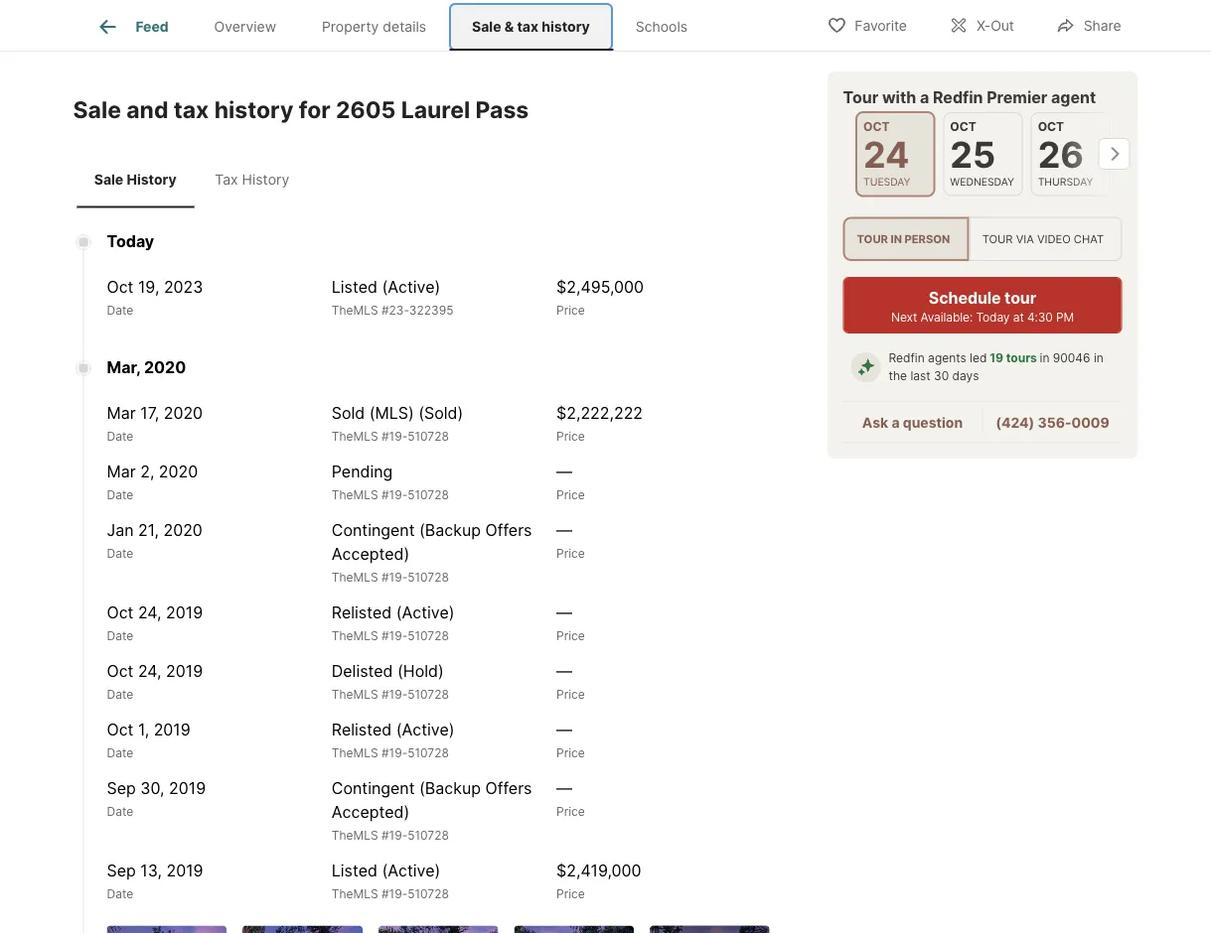 Task type: locate. For each thing, give the bounding box(es) containing it.
history for sale history
[[127, 171, 177, 188]]

3 price from the top
[[556, 488, 585, 503]]

date inside the sep 13, 2019 date
[[107, 888, 133, 902]]

8 510728 from the top
[[408, 888, 449, 902]]

2 listed from the top
[[332, 862, 377, 881]]

listed inside listed (active) themls #23-322395
[[332, 278, 377, 297]]

oct 24, 2019 date for delisted (hold)
[[107, 662, 203, 702]]

2020
[[144, 358, 186, 378], [164, 404, 203, 423], [159, 463, 198, 482], [163, 521, 203, 541]]

mar inside mar 2, 2020 date
[[107, 463, 136, 482]]

1 (backup from the top
[[419, 521, 481, 541]]

2 — price from the top
[[556, 521, 585, 561]]

1 relisted from the top
[[332, 604, 392, 623]]

0 vertical spatial listed
[[332, 278, 377, 297]]

contingent up listed (active) themls #19-510728
[[332, 779, 415, 799]]

relisted
[[332, 604, 392, 623], [332, 721, 392, 740]]

24,
[[138, 604, 162, 623], [138, 662, 162, 682]]

6 #19- from the top
[[382, 747, 408, 761]]

1 history from the left
[[127, 171, 177, 188]]

4 themls from the top
[[332, 571, 378, 585]]

24, up the 1,
[[138, 662, 162, 682]]

19
[[990, 351, 1003, 366]]

0 vertical spatial contingent
[[332, 521, 415, 541]]

0 vertical spatial redfin
[[933, 87, 983, 107]]

2605
[[336, 95, 396, 123]]

thursday
[[1037, 175, 1093, 188]]

(backup for 2020
[[419, 521, 481, 541]]

2 contingent (backup offers accepted) themls #19-510728 from the top
[[332, 779, 532, 844]]

mar left 17,
[[107, 404, 136, 423]]

contingent (backup offers accepted) themls #19-510728
[[332, 521, 532, 585], [332, 779, 532, 844]]

6 themls from the top
[[332, 688, 378, 702]]

oct left the 1,
[[107, 721, 134, 740]]

3 510728 from the top
[[408, 571, 449, 585]]

(424) 356-0009
[[996, 415, 1110, 431]]

4 510728 from the top
[[408, 629, 449, 644]]

0 vertical spatial tab list
[[73, 0, 726, 51]]

mar left the 2,
[[107, 463, 136, 482]]

listed inside listed (active) themls #19-510728
[[332, 862, 377, 881]]

1 sep from the top
[[107, 779, 136, 799]]

1 date from the top
[[107, 304, 133, 318]]

9 price from the top
[[556, 888, 585, 902]]

2 offers from the top
[[485, 779, 532, 799]]

oct down agent
[[1037, 120, 1064, 134]]

2 relisted from the top
[[332, 721, 392, 740]]

—
[[556, 463, 572, 482], [556, 521, 572, 541], [556, 604, 572, 623], [556, 662, 572, 682], [556, 721, 572, 740], [556, 779, 572, 799]]

contingent for jan 21, 2020
[[332, 521, 415, 541]]

agent
[[1051, 87, 1096, 107]]

relisted up delisted
[[332, 604, 392, 623]]

1 offers from the top
[[485, 521, 532, 541]]

1 24, from the top
[[138, 604, 162, 623]]

2 themls from the top
[[332, 430, 378, 444]]

accepted)
[[332, 545, 410, 564], [332, 803, 410, 823]]

0 horizontal spatial redfin
[[889, 351, 925, 366]]

3 — price from the top
[[556, 604, 585, 644]]

laurel
[[401, 95, 470, 123]]

sale history tab
[[77, 155, 194, 204]]

510728
[[408, 430, 449, 444], [408, 488, 449, 503], [408, 571, 449, 585], [408, 629, 449, 644], [408, 688, 449, 702], [408, 747, 449, 761], [408, 829, 449, 844], [408, 888, 449, 902]]

oct 24, 2019 date
[[107, 604, 203, 644], [107, 662, 203, 702]]

1 510728 from the top
[[408, 430, 449, 444]]

2020 right 17,
[[164, 404, 203, 423]]

1 vertical spatial tax
[[174, 95, 209, 123]]

2019 inside the sep 13, 2019 date
[[166, 862, 203, 881]]

2020 right 21,
[[163, 521, 203, 541]]

sale and tax history for 2605 laurel pass
[[73, 95, 529, 123]]

4 #19- from the top
[[382, 629, 408, 644]]

0 vertical spatial a
[[920, 87, 929, 107]]

1 listed from the top
[[332, 278, 377, 297]]

details
[[383, 18, 426, 35]]

1 vertical spatial tab list
[[73, 151, 314, 208]]

1 relisted (active) themls #19-510728 from the top
[[332, 604, 455, 644]]

a right ask at right top
[[892, 415, 900, 431]]

$2,222,222
[[556, 404, 643, 423]]

3 themls from the top
[[332, 488, 378, 503]]

and
[[126, 95, 168, 123]]

1 oct 24, 2019 date from the top
[[107, 604, 203, 644]]

tour left person
[[857, 232, 888, 246]]

sold
[[332, 404, 365, 423]]

(active) for oct 1, 2019
[[396, 721, 455, 740]]

themls inside the delisted (hold) themls #19-510728
[[332, 688, 378, 702]]

accepted) up listed (active) themls #19-510728
[[332, 803, 410, 823]]

share
[[1084, 17, 1121, 34]]

26
[[1037, 133, 1084, 176]]

1 horizontal spatial a
[[920, 87, 929, 107]]

2019
[[166, 604, 203, 623], [166, 662, 203, 682], [154, 721, 191, 740], [169, 779, 206, 799], [166, 862, 203, 881]]

relisted (active) themls #19-510728 up (hold) on the bottom of page
[[332, 604, 455, 644]]

1 accepted) from the top
[[332, 545, 410, 564]]

2 vertical spatial sale
[[94, 171, 123, 188]]

redfin right with
[[933, 87, 983, 107]]

delisted
[[332, 662, 393, 682]]

price
[[556, 304, 585, 318], [556, 430, 585, 444], [556, 488, 585, 503], [556, 547, 585, 561], [556, 629, 585, 644], [556, 688, 585, 702], [556, 747, 585, 761], [556, 805, 585, 820], [556, 888, 585, 902]]

0 horizontal spatial tax
[[174, 95, 209, 123]]

redfin up the
[[889, 351, 925, 366]]

tour via video chat
[[982, 232, 1104, 246]]

1 vertical spatial oct 24, 2019 date
[[107, 662, 203, 702]]

overview tab
[[191, 3, 299, 51]]

a right with
[[920, 87, 929, 107]]

(424) 356-0009 link
[[996, 415, 1110, 431]]

history right &
[[542, 18, 590, 35]]

in right tours
[[1040, 351, 1050, 366]]

2020 inside mar 2, 2020 date
[[159, 463, 198, 482]]

listed for oct 19, 2023
[[332, 278, 377, 297]]

sale inside sale & tax history tab
[[472, 18, 501, 35]]

0009
[[1072, 415, 1110, 431]]

#19- inside listed (active) themls #19-510728
[[382, 888, 408, 902]]

0 horizontal spatial today
[[107, 232, 154, 251]]

oct down tour with a redfin premier agent
[[950, 120, 976, 134]]

1 vertical spatial today
[[976, 310, 1010, 325]]

2,
[[140, 463, 154, 482]]

1 horizontal spatial history
[[242, 171, 289, 188]]

oct 24, 2019 date down the jan 21, 2020 date
[[107, 604, 203, 644]]

(active) inside listed (active) themls #23-322395
[[382, 278, 440, 297]]

2020 inside mar 17, 2020 date
[[164, 404, 203, 423]]

tab list
[[73, 0, 726, 51], [73, 151, 314, 208]]

2 #19- from the top
[[382, 488, 408, 503]]

1 vertical spatial relisted (active) themls #19-510728
[[332, 721, 455, 761]]

2 24, from the top
[[138, 662, 162, 682]]

24, for relisted (active)
[[138, 604, 162, 623]]

history inside 'tab'
[[242, 171, 289, 188]]

(424)
[[996, 415, 1035, 431]]

7 date from the top
[[107, 747, 133, 761]]

today left at
[[976, 310, 1010, 325]]

7 510728 from the top
[[408, 829, 449, 844]]

3 — from the top
[[556, 604, 572, 623]]

9 themls from the top
[[332, 888, 378, 902]]

5 price from the top
[[556, 629, 585, 644]]

2 contingent from the top
[[332, 779, 415, 799]]

1 mar from the top
[[107, 404, 136, 423]]

1 vertical spatial sep
[[107, 862, 136, 881]]

2019 right '30,'
[[169, 779, 206, 799]]

history
[[127, 171, 177, 188], [242, 171, 289, 188]]

2019 right the 1,
[[154, 721, 191, 740]]

list box
[[843, 217, 1122, 262]]

price inside the $2,222,222 price
[[556, 430, 585, 444]]

0 vertical spatial offers
[[485, 521, 532, 541]]

1 — from the top
[[556, 463, 572, 482]]

1 vertical spatial listed
[[332, 862, 377, 881]]

8 themls from the top
[[332, 829, 378, 844]]

tax history tab
[[194, 155, 310, 204]]

oct inside oct 24 tuesday
[[863, 120, 889, 134]]

2020 right the 2,
[[159, 463, 198, 482]]

0 vertical spatial sep
[[107, 779, 136, 799]]

21,
[[138, 521, 159, 541]]

(mls)
[[369, 404, 414, 423]]

oct left 19,
[[107, 278, 134, 297]]

sep left '30,'
[[107, 779, 136, 799]]

tab list containing sale history
[[73, 151, 314, 208]]

pm
[[1056, 310, 1074, 325]]

themls inside sold (mls) (sold) themls #19-510728
[[332, 430, 378, 444]]

1 horizontal spatial history
[[542, 18, 590, 35]]

1 vertical spatial contingent (backup offers accepted) themls #19-510728
[[332, 779, 532, 844]]

2020 inside the jan 21, 2020 date
[[163, 521, 203, 541]]

schedule tour next available: today at 4:30 pm
[[891, 288, 1074, 325]]

1 vertical spatial history
[[214, 95, 293, 123]]

themls inside "pending themls #19-510728"
[[332, 488, 378, 503]]

6 price from the top
[[556, 688, 585, 702]]

356-
[[1038, 415, 1072, 431]]

tax right &
[[517, 18, 539, 35]]

0 vertical spatial 24,
[[138, 604, 162, 623]]

— price
[[556, 463, 585, 503], [556, 521, 585, 561], [556, 604, 585, 644], [556, 662, 585, 702], [556, 721, 585, 761], [556, 779, 585, 820]]

sale for sale & tax history
[[472, 18, 501, 35]]

2 (backup from the top
[[419, 779, 481, 799]]

(active)
[[382, 278, 440, 297], [396, 604, 455, 623], [396, 721, 455, 740], [382, 862, 440, 881]]

17,
[[140, 404, 159, 423]]

oct 24, 2019 date up the 1,
[[107, 662, 203, 702]]

0 vertical spatial relisted
[[332, 604, 392, 623]]

in left person
[[891, 232, 902, 246]]

1 contingent (backup offers accepted) themls #19-510728 from the top
[[332, 521, 532, 585]]

2 horizontal spatial in
[[1094, 351, 1104, 366]]

jan 21, 2020 date
[[107, 521, 203, 561]]

oct 26 thursday
[[1037, 120, 1093, 188]]

0 vertical spatial mar
[[107, 404, 136, 423]]

8 date from the top
[[107, 805, 133, 820]]

1 vertical spatial mar
[[107, 463, 136, 482]]

sale inside sale history tab
[[94, 171, 123, 188]]

contingent (backup offers accepted) themls #19-510728 for 2020
[[332, 521, 532, 585]]

6 date from the top
[[107, 688, 133, 702]]

2 price from the top
[[556, 430, 585, 444]]

1 vertical spatial sale
[[73, 95, 121, 123]]

history right tax
[[242, 171, 289, 188]]

2 date from the top
[[107, 430, 133, 444]]

1 tab list from the top
[[73, 0, 726, 51]]

history
[[542, 18, 590, 35], [214, 95, 293, 123]]

listed for sep 13, 2019
[[332, 862, 377, 881]]

contingent down "pending themls #19-510728"
[[332, 521, 415, 541]]

24, for delisted (hold)
[[138, 662, 162, 682]]

mar
[[107, 404, 136, 423], [107, 463, 136, 482]]

30,
[[140, 779, 164, 799]]

6 — price from the top
[[556, 779, 585, 820]]

property
[[322, 18, 379, 35]]

7 #19- from the top
[[382, 829, 408, 844]]

None button
[[855, 111, 935, 197], [943, 112, 1023, 196], [1030, 112, 1110, 196], [855, 111, 935, 197], [943, 112, 1023, 196], [1030, 112, 1110, 196]]

2 510728 from the top
[[408, 488, 449, 503]]

5 510728 from the top
[[408, 688, 449, 702]]

1 vertical spatial contingent
[[332, 779, 415, 799]]

5 #19- from the top
[[382, 688, 408, 702]]

in right 90046
[[1094, 351, 1104, 366]]

1 vertical spatial accepted)
[[332, 803, 410, 823]]

tour in person
[[857, 232, 950, 246]]

0 horizontal spatial a
[[892, 415, 900, 431]]

themls
[[332, 304, 378, 318], [332, 430, 378, 444], [332, 488, 378, 503], [332, 571, 378, 585], [332, 629, 378, 644], [332, 688, 378, 702], [332, 747, 378, 761], [332, 829, 378, 844], [332, 888, 378, 902]]

available:
[[921, 310, 973, 325]]

4:30
[[1027, 310, 1053, 325]]

5 date from the top
[[107, 629, 133, 644]]

1 horizontal spatial tax
[[517, 18, 539, 35]]

3 date from the top
[[107, 488, 133, 503]]

0 horizontal spatial history
[[214, 95, 293, 123]]

contingent for sep 30, 2019
[[332, 779, 415, 799]]

history for tax history
[[242, 171, 289, 188]]

relisted (active) themls #19-510728 for oct 1, 2019
[[332, 721, 455, 761]]

0 horizontal spatial history
[[127, 171, 177, 188]]

sale
[[472, 18, 501, 35], [73, 95, 121, 123], [94, 171, 123, 188]]

last
[[911, 369, 931, 384]]

tab list containing feed
[[73, 0, 726, 51]]

sale & tax history tab
[[449, 3, 613, 51]]

tax inside tab
[[517, 18, 539, 35]]

history left for
[[214, 95, 293, 123]]

8 #19- from the top
[[382, 888, 408, 902]]

today
[[107, 232, 154, 251], [976, 310, 1010, 325]]

tax history
[[215, 171, 289, 188]]

relisted (active) themls #19-510728 down the delisted (hold) themls #19-510728
[[332, 721, 455, 761]]

at
[[1013, 310, 1024, 325]]

tour with a redfin premier agent
[[843, 87, 1096, 107]]

x-out button
[[932, 4, 1031, 45]]

19,
[[138, 278, 159, 297]]

date inside oct 19, 2023 date
[[107, 304, 133, 318]]

tour left with
[[843, 87, 879, 107]]

6 510728 from the top
[[408, 747, 449, 761]]

1 price from the top
[[556, 304, 585, 318]]

2 sep from the top
[[107, 862, 136, 881]]

property details tab
[[299, 3, 449, 51]]

sep inside the sep 13, 2019 date
[[107, 862, 136, 881]]

sep left 13,
[[107, 862, 136, 881]]

date inside sep 30, 2019 date
[[107, 805, 133, 820]]

0 vertical spatial tax
[[517, 18, 539, 35]]

(active) for oct 19, 2023
[[382, 278, 440, 297]]

led
[[970, 351, 987, 366]]

2 history from the left
[[242, 171, 289, 188]]

0 vertical spatial oct 24, 2019 date
[[107, 604, 203, 644]]

&
[[504, 18, 514, 35]]

510728 inside sold (mls) (sold) themls #19-510728
[[408, 430, 449, 444]]

themls inside listed (active) themls #23-322395
[[332, 304, 378, 318]]

days
[[952, 369, 979, 384]]

oct inside oct 19, 2023 date
[[107, 278, 134, 297]]

a
[[920, 87, 929, 107], [892, 415, 900, 431]]

contingent (backup offers accepted) themls #19-510728 down "pending themls #19-510728"
[[332, 521, 532, 585]]

1 contingent from the top
[[332, 521, 415, 541]]

themls inside listed (active) themls #19-510728
[[332, 888, 378, 902]]

2 oct 24, 2019 date from the top
[[107, 662, 203, 702]]

history for and
[[214, 95, 293, 123]]

oct down with
[[863, 120, 889, 134]]

sep inside sep 30, 2019 date
[[107, 779, 136, 799]]

0 vertical spatial accepted)
[[332, 545, 410, 564]]

history inside tab
[[127, 171, 177, 188]]

1 horizontal spatial today
[[976, 310, 1010, 325]]

accepted) down "pending themls #19-510728"
[[332, 545, 410, 564]]

0 vertical spatial relisted (active) themls #19-510728
[[332, 604, 455, 644]]

9 date from the top
[[107, 888, 133, 902]]

1 vertical spatial relisted
[[332, 721, 392, 740]]

2 mar from the top
[[107, 463, 136, 482]]

1 vertical spatial offers
[[485, 779, 532, 799]]

oct inside oct 26 thursday
[[1037, 120, 1064, 134]]

history down "and"
[[127, 171, 177, 188]]

1 vertical spatial (backup
[[419, 779, 481, 799]]

redfin
[[933, 87, 983, 107], [889, 351, 925, 366]]

0 vertical spatial sale
[[472, 18, 501, 35]]

2 tab list from the top
[[73, 151, 314, 208]]

oct 1, 2019 date
[[107, 721, 191, 761]]

oct up the oct 1, 2019 date
[[107, 662, 134, 682]]

24, down the jan 21, 2020 date
[[138, 604, 162, 623]]

1 #19- from the top
[[382, 430, 408, 444]]

tuesday
[[863, 175, 910, 188]]

2 relisted (active) themls #19-510728 from the top
[[332, 721, 455, 761]]

2 accepted) from the top
[[332, 803, 410, 823]]

7 themls from the top
[[332, 747, 378, 761]]

history inside tab
[[542, 18, 590, 35]]

sep
[[107, 779, 136, 799], [107, 862, 136, 881]]

(active) inside listed (active) themls #19-510728
[[382, 862, 440, 881]]

1 vertical spatial 24,
[[138, 662, 162, 682]]

3 #19- from the top
[[382, 571, 408, 585]]

0 vertical spatial history
[[542, 18, 590, 35]]

0 horizontal spatial in
[[891, 232, 902, 246]]

90046
[[1053, 351, 1090, 366]]

2019 right 13,
[[166, 862, 203, 881]]

tour left via
[[982, 232, 1013, 246]]

contingent (backup offers accepted) themls #19-510728 up listed (active) themls #19-510728
[[332, 779, 532, 844]]

sold (mls) (sold) themls #19-510728
[[332, 404, 463, 444]]

relisted down the delisted (hold) themls #19-510728
[[332, 721, 392, 740]]

today inside schedule tour next available: today at 4:30 pm
[[976, 310, 1010, 325]]

mar inside mar 17, 2020 date
[[107, 404, 136, 423]]

video
[[1037, 232, 1071, 246]]

4 date from the top
[[107, 547, 133, 561]]

today up 19,
[[107, 232, 154, 251]]

oct inside oct 25 wednesday
[[950, 120, 976, 134]]

tax right "and"
[[174, 95, 209, 123]]

1 themls from the top
[[332, 304, 378, 318]]

0 vertical spatial (backup
[[419, 521, 481, 541]]

0 vertical spatial contingent (backup offers accepted) themls #19-510728
[[332, 521, 532, 585]]

offers
[[485, 521, 532, 541], [485, 779, 532, 799]]



Task type: vqa. For each thing, say whether or not it's contained in the screenshot.
X-Out button
yes



Task type: describe. For each thing, give the bounding box(es) containing it.
chat
[[1074, 232, 1104, 246]]

tax for and
[[174, 95, 209, 123]]

#19- inside the delisted (hold) themls #19-510728
[[382, 688, 408, 702]]

510728 inside the delisted (hold) themls #19-510728
[[408, 688, 449, 702]]

#23-
[[382, 304, 409, 318]]

sep for sep 13, 2019
[[107, 862, 136, 881]]

next image
[[1098, 138, 1130, 170]]

ask
[[862, 415, 888, 431]]

5 — price from the top
[[556, 721, 585, 761]]

contingent (backup offers accepted) themls #19-510728 for 2019
[[332, 779, 532, 844]]

2019 up the oct 1, 2019 date
[[166, 662, 203, 682]]

with
[[882, 87, 916, 107]]

sale & tax history
[[472, 18, 590, 35]]

date inside mar 2, 2020 date
[[107, 488, 133, 503]]

2020 for 2,
[[159, 463, 198, 482]]

sep 13, 2019 date
[[107, 862, 203, 902]]

$2,495,000
[[556, 278, 644, 297]]

jan
[[107, 521, 134, 541]]

oct down the jan 21, 2020 date
[[107, 604, 134, 623]]

tour
[[1005, 288, 1036, 308]]

list box containing tour in person
[[843, 217, 1122, 262]]

(backup for 2019
[[419, 779, 481, 799]]

pass
[[475, 95, 529, 123]]

tax for &
[[517, 18, 539, 35]]

via
[[1016, 232, 1034, 246]]

(sold)
[[419, 404, 463, 423]]

redfin agents led 19 tours in 90046
[[889, 351, 1090, 366]]

relisted (active) themls #19-510728 for oct 24, 2019
[[332, 604, 455, 644]]

x-
[[977, 17, 991, 34]]

tour for tour in person
[[857, 232, 888, 246]]

$2,222,222 price
[[556, 404, 643, 444]]

13,
[[140, 862, 162, 881]]

(active) for sep 13, 2019
[[382, 862, 440, 881]]

mar, 2020
[[107, 358, 186, 378]]

2019 down the jan 21, 2020 date
[[166, 604, 203, 623]]

listed (active) themls #19-510728
[[332, 862, 449, 902]]

offers for sep 30, 2019
[[485, 779, 532, 799]]

0 vertical spatial today
[[107, 232, 154, 251]]

sep for sep 30, 2019
[[107, 779, 136, 799]]

1 horizontal spatial in
[[1040, 351, 1050, 366]]

30
[[934, 369, 949, 384]]

price inside '$2,495,000 price'
[[556, 304, 585, 318]]

mar,
[[107, 358, 140, 378]]

2020 for 17,
[[164, 404, 203, 423]]

pending
[[332, 463, 393, 482]]

2019 inside the oct 1, 2019 date
[[154, 721, 191, 740]]

for
[[299, 95, 331, 123]]

1 horizontal spatial redfin
[[933, 87, 983, 107]]

oct 25 wednesday
[[950, 120, 1014, 188]]

5 themls from the top
[[332, 629, 378, 644]]

schedule
[[929, 288, 1001, 308]]

ask a question
[[862, 415, 963, 431]]

feed
[[136, 18, 169, 35]]

pending themls #19-510728
[[332, 463, 449, 503]]

schools
[[636, 18, 688, 35]]

2023
[[164, 278, 203, 297]]

510728 inside listed (active) themls #19-510728
[[408, 888, 449, 902]]

history for &
[[542, 18, 590, 35]]

tour for tour with a redfin premier agent
[[843, 87, 879, 107]]

tax
[[215, 171, 238, 188]]

schools tab
[[613, 3, 710, 51]]

4 price from the top
[[556, 547, 585, 561]]

$2,495,000 price
[[556, 278, 644, 318]]

7 price from the top
[[556, 747, 585, 761]]

sale for sale history
[[94, 171, 123, 188]]

accepted) for jan 21, 2020
[[332, 545, 410, 564]]

date inside the oct 1, 2019 date
[[107, 747, 133, 761]]

in the last 30 days
[[889, 351, 1104, 384]]

2020 right mar,
[[144, 358, 186, 378]]

(active) for oct 24, 2019
[[396, 604, 455, 623]]

mar 2, 2020 date
[[107, 463, 198, 503]]

accepted) for sep 30, 2019
[[332, 803, 410, 823]]

person
[[905, 232, 950, 246]]

510728 inside "pending themls #19-510728"
[[408, 488, 449, 503]]

tours
[[1006, 351, 1037, 366]]

date inside mar 17, 2020 date
[[107, 430, 133, 444]]

sep 30, 2019 date
[[107, 779, 206, 820]]

mar for mar 2, 2020
[[107, 463, 136, 482]]

2019 inside sep 30, 2019 date
[[169, 779, 206, 799]]

oct 19, 2023 date
[[107, 278, 203, 318]]

1 — price from the top
[[556, 463, 585, 503]]

wednesday
[[950, 175, 1014, 188]]

4 — price from the top
[[556, 662, 585, 702]]

sale history
[[94, 171, 177, 188]]

tour for tour via video chat
[[982, 232, 1013, 246]]

$2,419,000
[[556, 862, 641, 881]]

4 — from the top
[[556, 662, 572, 682]]

mar 17, 2020 date
[[107, 404, 203, 444]]

relisted for oct 1, 2019
[[332, 721, 392, 740]]

oct inside the oct 1, 2019 date
[[107, 721, 134, 740]]

322395
[[409, 304, 454, 318]]

offers for jan 21, 2020
[[485, 521, 532, 541]]

ask a question link
[[862, 415, 963, 431]]

oct 24, 2019 date for relisted (active)
[[107, 604, 203, 644]]

x-out
[[977, 17, 1014, 34]]

5 — from the top
[[556, 721, 572, 740]]

#19- inside sold (mls) (sold) themls #19-510728
[[382, 430, 408, 444]]

feed link
[[96, 15, 169, 39]]

8 price from the top
[[556, 805, 585, 820]]

mar for mar 17, 2020
[[107, 404, 136, 423]]

2020 for 21,
[[163, 521, 203, 541]]

property details
[[322, 18, 426, 35]]

24
[[863, 133, 909, 176]]

1,
[[138, 721, 149, 740]]

question
[[903, 415, 963, 431]]

(hold)
[[397, 662, 444, 682]]

favorite
[[855, 17, 907, 34]]

#19- inside "pending themls #19-510728"
[[382, 488, 408, 503]]

date inside the jan 21, 2020 date
[[107, 547, 133, 561]]

2 — from the top
[[556, 521, 572, 541]]

25
[[950, 133, 995, 176]]

relisted for oct 24, 2019
[[332, 604, 392, 623]]

out
[[991, 17, 1014, 34]]

favorite button
[[810, 4, 924, 45]]

overview
[[214, 18, 276, 35]]

price inside $2,419,000 price
[[556, 888, 585, 902]]

sale for sale and tax history for 2605 laurel pass
[[73, 95, 121, 123]]

delisted (hold) themls #19-510728
[[332, 662, 449, 702]]

6 — from the top
[[556, 779, 572, 799]]

next
[[891, 310, 917, 325]]

1 vertical spatial a
[[892, 415, 900, 431]]

in inside in the last 30 days
[[1094, 351, 1104, 366]]

$2,419,000 price
[[556, 862, 641, 902]]

listed (active) themls #23-322395
[[332, 278, 454, 318]]

oct 24 tuesday
[[863, 120, 910, 188]]

share button
[[1039, 4, 1138, 45]]

premier
[[987, 87, 1048, 107]]

agents
[[928, 351, 966, 366]]

1 vertical spatial redfin
[[889, 351, 925, 366]]



